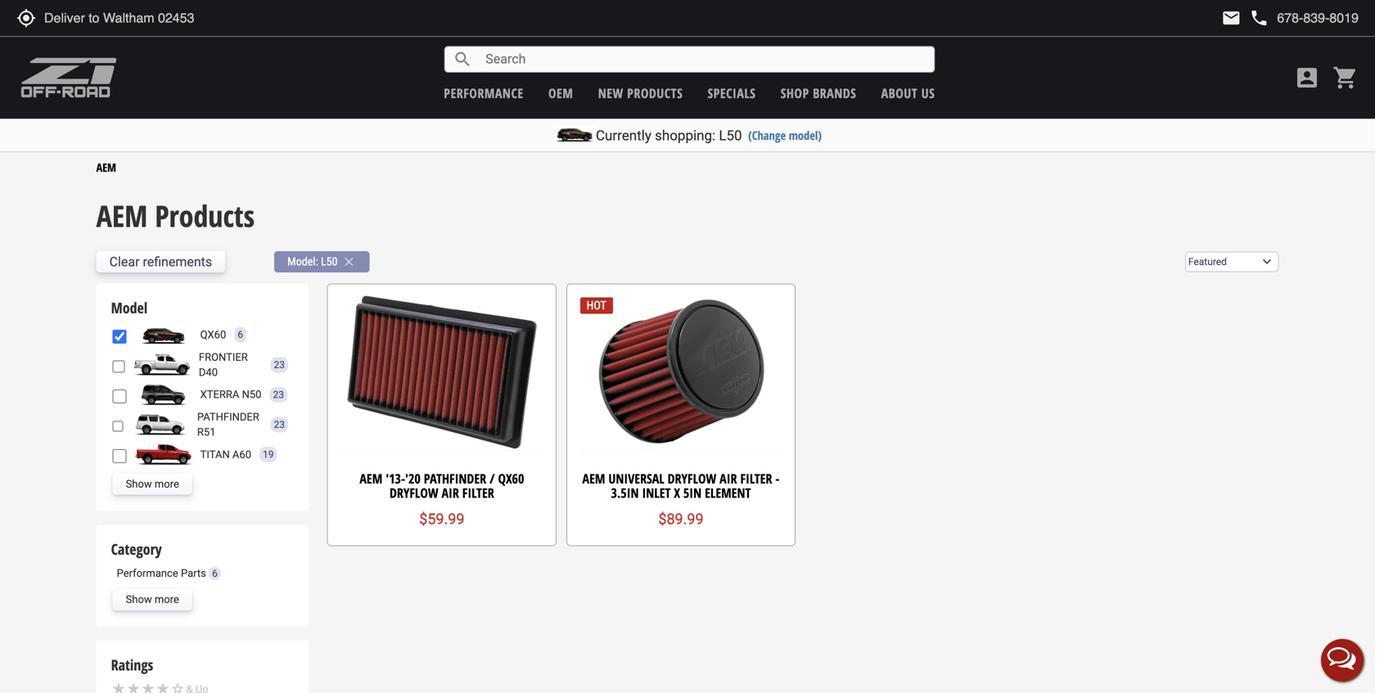 Task type: describe. For each thing, give the bounding box(es) containing it.
pathfinder r51
[[197, 411, 259, 438]]

parts
[[181, 567, 206, 579]]

nissan xterra n50 2005 2006 2007 2008 2009 2010 2011 2012 2013 2014 2015 vq40de 4.0l s se x pro-4x offroad z1 off-road image
[[131, 384, 196, 406]]

'20
[[405, 470, 421, 487]]

show more button for category
[[113, 589, 192, 611]]

clear refinements button
[[96, 251, 225, 273]]

pathfinder
[[424, 470, 486, 487]]

19
[[263, 449, 274, 461]]

about
[[881, 84, 918, 102]]

new products link
[[598, 84, 683, 102]]

shopping_cart link
[[1329, 65, 1359, 91]]

0 vertical spatial l50
[[719, 127, 742, 144]]

show more button for model
[[113, 474, 192, 495]]

shop
[[781, 84, 809, 102]]

specials link
[[708, 84, 756, 102]]

us
[[922, 84, 935, 102]]

oem
[[549, 84, 573, 102]]

show more for model
[[126, 478, 179, 490]]

3.5in
[[611, 484, 639, 502]]

'13-
[[386, 470, 405, 487]]

filter inside aem '13-'20 pathfinder / qx60 dryflow air filter
[[462, 484, 494, 502]]

shopping:
[[655, 127, 716, 144]]

close
[[342, 255, 356, 269]]

ratings
[[111, 655, 153, 675]]

more for model
[[155, 478, 179, 490]]

l50 inside the 'model: l50 close'
[[321, 255, 338, 269]]

mail link
[[1222, 8, 1241, 28]]

mail phone
[[1222, 8, 1269, 28]]

$89.99
[[659, 511, 704, 528]]

titan
[[200, 448, 230, 461]]

infiniti qx60 l50 2013 2014 2015 2016 2017 2018 2019 2020 vq35de vq35dd 3.5l z1 off-road image
[[131, 324, 196, 346]]

specials
[[708, 84, 756, 102]]

model: l50 close
[[287, 255, 356, 269]]

performance link
[[444, 84, 524, 102]]

oem link
[[549, 84, 573, 102]]

4 & up element
[[113, 681, 292, 693]]

performance
[[444, 84, 524, 102]]

nissan frontier d40 2005 2006 2007 2008 2009 2010 2011 2012 2013 2014 2015 2016 2017 2018 2019 2020 2021 vq40de vq38dd qr25de 4.0l 3.8l 2.5l s se sl sv le xe pro-4x offroad z1 off-road image
[[129, 354, 195, 376]]

model:
[[287, 255, 318, 269]]

performance
[[117, 567, 178, 579]]

aem products
[[96, 196, 255, 236]]

products
[[155, 196, 255, 236]]

aem for aem '13-'20 pathfinder / qx60 dryflow air filter
[[360, 470, 383, 487]]

air inside aem universal dryflow air filter - 3.5in inlet x 5in element
[[720, 470, 737, 487]]

about us
[[881, 84, 935, 102]]

23 for frontier d40
[[274, 359, 285, 371]]

d40
[[199, 366, 218, 379]]

n50
[[242, 389, 262, 401]]

a60
[[232, 448, 251, 461]]

0 vertical spatial 6
[[238, 329, 243, 341]]

titan a60
[[200, 448, 251, 461]]

clear
[[109, 254, 140, 270]]

23 for pathfinder r51
[[274, 419, 285, 431]]

show for category
[[126, 594, 152, 606]]

filter inside aem universal dryflow air filter - 3.5in inlet x 5in element
[[741, 470, 772, 487]]

inlet
[[642, 484, 671, 502]]



Task type: vqa. For each thing, say whether or not it's contained in the screenshot.
leftmost Nissan
no



Task type: locate. For each thing, give the bounding box(es) containing it.
1 show more from the top
[[126, 478, 179, 490]]

aem universal dryflow air filter - 3.5in inlet x 5in element
[[583, 470, 780, 502]]

account_box
[[1294, 65, 1321, 91]]

air right 5in
[[720, 470, 737, 487]]

qx60
[[200, 329, 226, 341], [498, 470, 524, 487]]

aem inside aem universal dryflow air filter - 3.5in inlet x 5in element
[[583, 470, 605, 487]]

1 vertical spatial more
[[155, 594, 179, 606]]

show more down nissan titan a60 2004 2005 2006 2007 2008 2009 2010 2011 2012 2013 2014 2015 vk56de 5.6l s se sv sl le xe pro-4x offroad z1 off-road image
[[126, 478, 179, 490]]

dryflow inside aem '13-'20 pathfinder / qx60 dryflow air filter
[[390, 484, 438, 502]]

1 vertical spatial show more
[[126, 594, 179, 606]]

1 vertical spatial show more button
[[113, 589, 192, 611]]

pathfinder
[[197, 411, 259, 423]]

2 show more from the top
[[126, 594, 179, 606]]

show down nissan titan a60 2004 2005 2006 2007 2008 2009 2010 2011 2012 2013 2014 2015 vk56de 5.6l s se sv sl le xe pro-4x offroad z1 off-road image
[[126, 478, 152, 490]]

1 vertical spatial 23
[[273, 389, 284, 401]]

r51
[[197, 426, 216, 438]]

products
[[627, 84, 683, 102]]

currently shopping: l50 (change model)
[[596, 127, 822, 144]]

(change model) link
[[748, 127, 822, 143]]

air
[[720, 470, 737, 487], [442, 484, 459, 502]]

show more for category
[[126, 594, 179, 606]]

shop brands
[[781, 84, 857, 102]]

2 show more button from the top
[[113, 589, 192, 611]]

0 horizontal spatial filter
[[462, 484, 494, 502]]

more for category
[[155, 594, 179, 606]]

1 horizontal spatial air
[[720, 470, 737, 487]]

aem for aem products
[[96, 196, 148, 236]]

new
[[598, 84, 624, 102]]

0 vertical spatial show more
[[126, 478, 179, 490]]

show more
[[126, 478, 179, 490], [126, 594, 179, 606]]

0 vertical spatial 23
[[274, 359, 285, 371]]

aem
[[96, 160, 116, 175], [96, 196, 148, 236], [360, 470, 383, 487], [583, 470, 605, 487]]

0 vertical spatial show more button
[[113, 474, 192, 495]]

l50 left (change
[[719, 127, 742, 144]]

0 horizontal spatial qx60
[[200, 329, 226, 341]]

nissan titan a60 2004 2005 2006 2007 2008 2009 2010 2011 2012 2013 2014 2015 vk56de 5.6l s se sv sl le xe pro-4x offroad z1 off-road image
[[131, 444, 196, 465]]

l50
[[719, 127, 742, 144], [321, 255, 338, 269]]

account_box link
[[1290, 65, 1325, 91]]

air inside aem '13-'20 pathfinder / qx60 dryflow air filter
[[442, 484, 459, 502]]

universal
[[609, 470, 665, 487]]

None checkbox
[[113, 330, 127, 344], [113, 360, 125, 374], [113, 390, 127, 404], [113, 450, 127, 463], [113, 330, 127, 344], [113, 360, 125, 374], [113, 390, 127, 404], [113, 450, 127, 463]]

my_location
[[16, 8, 36, 28]]

more
[[155, 478, 179, 490], [155, 594, 179, 606]]

1 vertical spatial l50
[[321, 255, 338, 269]]

1 horizontal spatial l50
[[719, 127, 742, 144]]

(change
[[748, 127, 786, 143]]

23 right pathfinder r51
[[274, 419, 285, 431]]

clear refinements
[[109, 254, 212, 270]]

/
[[490, 470, 495, 487]]

z1 motorsports logo image
[[20, 57, 118, 98]]

l50 left close
[[321, 255, 338, 269]]

shopping_cart
[[1333, 65, 1359, 91]]

frontier d40
[[199, 351, 248, 379]]

xterra n50
[[200, 389, 262, 401]]

1 horizontal spatial qx60
[[498, 470, 524, 487]]

brands
[[813, 84, 857, 102]]

filter left -
[[741, 470, 772, 487]]

phone link
[[1250, 8, 1359, 28]]

show more button
[[113, 474, 192, 495], [113, 589, 192, 611]]

shop brands link
[[781, 84, 857, 102]]

dryflow
[[668, 470, 717, 487], [390, 484, 438, 502]]

23 for xterra n50
[[273, 389, 284, 401]]

aem link
[[96, 160, 116, 175]]

show for model
[[126, 478, 152, 490]]

2 show from the top
[[126, 594, 152, 606]]

6 up frontier
[[238, 329, 243, 341]]

show down performance
[[126, 594, 152, 606]]

1 horizontal spatial dryflow
[[668, 470, 717, 487]]

nissan pathfinder r51 2005 2006 2007 2008 2009 2010 2011 2012 vq40de vk56de 4.0l 5.6l s sl sv se le xe z1 off-road image
[[128, 414, 193, 436]]

23 right frontier d40
[[274, 359, 285, 371]]

0 vertical spatial more
[[155, 478, 179, 490]]

0 horizontal spatial 6
[[212, 568, 218, 579]]

qx60 inside aem '13-'20 pathfinder / qx60 dryflow air filter
[[498, 470, 524, 487]]

category
[[111, 540, 162, 560]]

aem for aem link
[[96, 160, 116, 175]]

currently
[[596, 127, 652, 144]]

1 vertical spatial qx60
[[498, 470, 524, 487]]

show more button down performance
[[113, 589, 192, 611]]

x
[[674, 484, 680, 502]]

1 horizontal spatial filter
[[741, 470, 772, 487]]

0 vertical spatial qx60
[[200, 329, 226, 341]]

model
[[111, 298, 147, 318]]

Search search field
[[473, 47, 934, 72]]

23 right n50
[[273, 389, 284, 401]]

element
[[705, 484, 751, 502]]

6 inside category performance parts 6
[[212, 568, 218, 579]]

5in
[[684, 484, 702, 502]]

2 more from the top
[[155, 594, 179, 606]]

new products
[[598, 84, 683, 102]]

phone
[[1250, 8, 1269, 28]]

2 vertical spatial 23
[[274, 419, 285, 431]]

1 horizontal spatial 6
[[238, 329, 243, 341]]

$59.99
[[419, 511, 465, 528]]

show more button down nissan titan a60 2004 2005 2006 2007 2008 2009 2010 2011 2012 2013 2014 2015 vk56de 5.6l s se sv sl le xe pro-4x offroad z1 off-road image
[[113, 474, 192, 495]]

model)
[[789, 127, 822, 143]]

1 show from the top
[[126, 478, 152, 490]]

aem '13-'20 pathfinder / qx60 dryflow air filter
[[360, 470, 524, 502]]

filter
[[741, 470, 772, 487], [462, 484, 494, 502]]

6
[[238, 329, 243, 341], [212, 568, 218, 579]]

-
[[776, 470, 780, 487]]

filter up $59.99 on the left of page
[[462, 484, 494, 502]]

None checkbox
[[113, 420, 124, 433]]

air up $59.99 on the left of page
[[442, 484, 459, 502]]

refinements
[[143, 254, 212, 270]]

0 vertical spatial show
[[126, 478, 152, 490]]

1 show more button from the top
[[113, 474, 192, 495]]

1 more from the top
[[155, 478, 179, 490]]

6 right parts at the left bottom of page
[[212, 568, 218, 579]]

more down performance
[[155, 594, 179, 606]]

mail
[[1222, 8, 1241, 28]]

23
[[274, 359, 285, 371], [273, 389, 284, 401], [274, 419, 285, 431]]

more down nissan titan a60 2004 2005 2006 2007 2008 2009 2010 2011 2012 2013 2014 2015 vk56de 5.6l s se sv sl le xe pro-4x offroad z1 off-road image
[[155, 478, 179, 490]]

dryflow inside aem universal dryflow air filter - 3.5in inlet x 5in element
[[668, 470, 717, 487]]

0 horizontal spatial dryflow
[[390, 484, 438, 502]]

aem for aem universal dryflow air filter - 3.5in inlet x 5in element
[[583, 470, 605, 487]]

frontier
[[199, 351, 248, 363]]

about us link
[[881, 84, 935, 102]]

1 vertical spatial 6
[[212, 568, 218, 579]]

1 vertical spatial show
[[126, 594, 152, 606]]

0 horizontal spatial l50
[[321, 255, 338, 269]]

show more down performance
[[126, 594, 179, 606]]

qx60 up frontier
[[200, 329, 226, 341]]

0 horizontal spatial air
[[442, 484, 459, 502]]

qx60 right / in the left of the page
[[498, 470, 524, 487]]

show
[[126, 478, 152, 490], [126, 594, 152, 606]]

aem inside aem '13-'20 pathfinder / qx60 dryflow air filter
[[360, 470, 383, 487]]

xterra
[[200, 389, 239, 401]]

search
[[453, 50, 473, 69]]

category performance parts 6
[[111, 540, 218, 579]]



